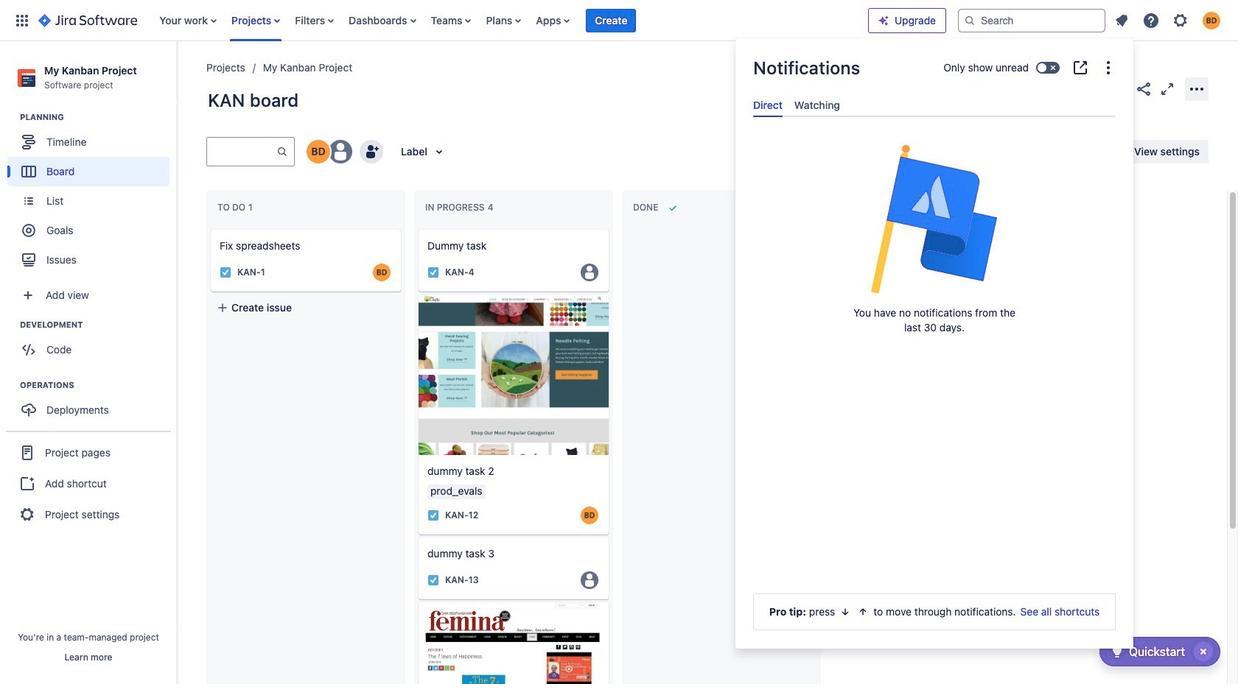 Task type: vqa. For each thing, say whether or not it's contained in the screenshot.
"group" to the top
no



Task type: describe. For each thing, give the bounding box(es) containing it.
Search this board text field
[[207, 139, 276, 165]]

group for planning image
[[7, 111, 176, 280]]

1 horizontal spatial list
[[1109, 7, 1230, 34]]

primary element
[[9, 0, 868, 41]]

planning image
[[2, 109, 20, 126]]

to do element
[[217, 202, 256, 213]]

settings image
[[1172, 11, 1190, 29]]

heading for "operations" icon
[[20, 380, 176, 392]]

0 horizontal spatial task image
[[220, 267, 231, 279]]

arrow up image
[[858, 607, 869, 618]]

in progress element
[[425, 202, 497, 213]]

group for "operations" icon
[[7, 380, 176, 430]]

sidebar element
[[0, 41, 177, 685]]

goal image
[[22, 224, 35, 238]]

more image
[[1100, 59, 1118, 77]]

arrow down image
[[840, 607, 852, 618]]

Search field
[[958, 8, 1106, 32]]

create issue image for to do element
[[201, 220, 218, 237]]



Task type: locate. For each thing, give the bounding box(es) containing it.
1 horizontal spatial create issue image
[[408, 220, 426, 237]]

0 horizontal spatial create issue image
[[201, 220, 218, 237]]

enter full screen image
[[1159, 80, 1177, 98]]

list
[[152, 0, 868, 41], [1109, 7, 1230, 34]]

0 vertical spatial task image
[[428, 267, 439, 279]]

group
[[7, 111, 176, 280], [7, 319, 176, 369], [7, 380, 176, 430], [6, 431, 171, 536]]

0 vertical spatial task image
[[220, 267, 231, 279]]

appswitcher icon image
[[13, 11, 31, 29]]

open notifications in a new tab image
[[1072, 59, 1090, 77]]

1 vertical spatial task image
[[428, 510, 439, 522]]

star kan board image
[[1112, 80, 1129, 98]]

None search field
[[958, 8, 1106, 32]]

your profile and settings image
[[1203, 11, 1221, 29]]

heading for planning image
[[20, 111, 176, 123]]

add people image
[[363, 143, 380, 161]]

tab list
[[747, 93, 1122, 117]]

create issue image down to do element
[[201, 220, 218, 237]]

notifications image
[[1113, 11, 1131, 29]]

2 create issue image from the left
[[408, 220, 426, 237]]

1 task image from the top
[[428, 267, 439, 279]]

1 heading from the top
[[20, 111, 176, 123]]

task image
[[428, 267, 439, 279], [428, 575, 439, 587]]

operations image
[[2, 377, 20, 395]]

jira software image
[[38, 11, 137, 29], [38, 11, 137, 29]]

dismiss quickstart image
[[1192, 641, 1216, 664]]

sidebar navigation image
[[161, 59, 193, 88]]

1 horizontal spatial task image
[[428, 510, 439, 522]]

1 vertical spatial task image
[[428, 575, 439, 587]]

help image
[[1143, 11, 1160, 29]]

2 vertical spatial heading
[[20, 380, 176, 392]]

tab panel
[[747, 117, 1122, 131]]

create issue image for in progress element
[[408, 220, 426, 237]]

dialog
[[736, 38, 1134, 649]]

development image
[[2, 316, 20, 334]]

more actions image
[[1188, 80, 1206, 98]]

create issue image down in progress element
[[408, 220, 426, 237]]

1 create issue image from the left
[[201, 220, 218, 237]]

banner
[[0, 0, 1238, 41]]

2 heading from the top
[[20, 319, 176, 331]]

group for development "image"
[[7, 319, 176, 369]]

list item
[[586, 0, 637, 41]]

2 task image from the top
[[428, 575, 439, 587]]

0 horizontal spatial list
[[152, 0, 868, 41]]

3 heading from the top
[[20, 380, 176, 392]]

1 vertical spatial heading
[[20, 319, 176, 331]]

heading for development "image"
[[20, 319, 176, 331]]

heading
[[20, 111, 176, 123], [20, 319, 176, 331], [20, 380, 176, 392]]

search image
[[964, 14, 976, 26]]

task image
[[220, 267, 231, 279], [428, 510, 439, 522]]

create issue image
[[201, 220, 218, 237], [408, 220, 426, 237]]

0 vertical spatial heading
[[20, 111, 176, 123]]



